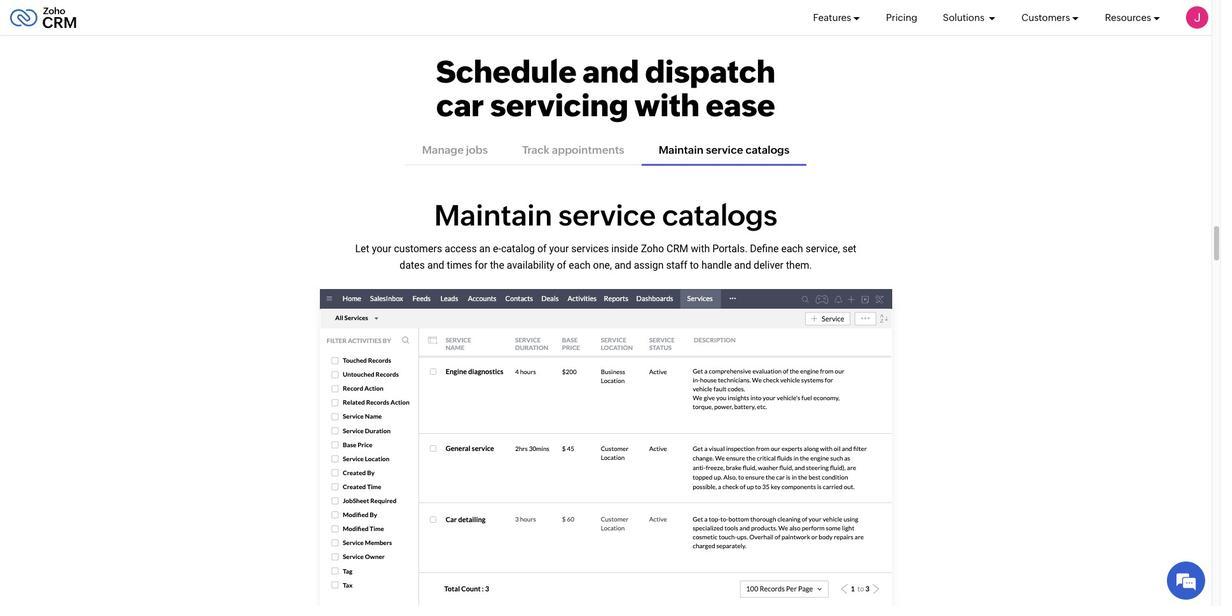 Task type: describe. For each thing, give the bounding box(es) containing it.
access
[[445, 243, 477, 255]]

1 your from the left
[[372, 243, 392, 255]]

the
[[490, 259, 504, 271]]

0 horizontal spatial of
[[538, 243, 547, 255]]

1 vertical spatial catalogs
[[662, 199, 778, 232]]

let your customers access an e-catalog of your services inside zoho crm with portals. define each service, set dates and times for the availability of each one, and assign staff to handle and deliver them.
[[355, 243, 857, 271]]

provide service catalogue of your services with portals image
[[320, 290, 892, 607]]

manage jobs
[[422, 144, 488, 156]]

resources link
[[1105, 0, 1161, 35]]

servicing
[[490, 88, 629, 123]]

set
[[843, 243, 857, 255]]

handle
[[702, 259, 732, 271]]

one,
[[593, 259, 612, 271]]

track
[[522, 144, 550, 156]]

portals.
[[713, 243, 748, 255]]

zoho crm logo image
[[10, 3, 77, 31]]

1 vertical spatial of
[[557, 259, 566, 271]]

pricing
[[886, 12, 918, 23]]

dispatch
[[645, 54, 776, 90]]

and inside schedule and dispatch car servicing with ease
[[583, 54, 639, 90]]

dates
[[400, 259, 425, 271]]

customers
[[394, 243, 442, 255]]

0 vertical spatial maintain service catalogs
[[659, 144, 790, 156]]

2 your from the left
[[549, 243, 569, 255]]

0 vertical spatial each
[[781, 243, 803, 255]]

inside
[[612, 243, 639, 255]]

ease
[[706, 88, 775, 123]]

manage
[[422, 144, 464, 156]]

catalog
[[501, 243, 535, 255]]

with inside let your customers access an e-catalog of your services inside zoho crm with portals. define each service, set dates and times for the availability of each one, and assign staff to handle and deliver them.
[[691, 243, 710, 255]]

zoho
[[641, 243, 664, 255]]

an
[[479, 243, 491, 255]]

1 vertical spatial maintain
[[434, 199, 552, 232]]

staff
[[666, 259, 688, 271]]

with inside schedule and dispatch car servicing with ease
[[635, 88, 700, 123]]

features
[[813, 12, 851, 23]]



Task type: vqa. For each thing, say whether or not it's contained in the screenshot.
middle Apps
no



Task type: locate. For each thing, give the bounding box(es) containing it.
of
[[538, 243, 547, 255], [557, 259, 566, 271]]

customers
[[1022, 12, 1070, 23]]

0 vertical spatial service
[[706, 144, 743, 156]]

define
[[750, 243, 779, 255]]

your right let
[[372, 243, 392, 255]]

car
[[436, 88, 484, 123]]

schedule
[[436, 54, 577, 90]]

services
[[571, 243, 609, 255]]

and
[[583, 54, 639, 90], [427, 259, 444, 271], [615, 259, 632, 271], [735, 259, 751, 271]]

maintain
[[659, 144, 704, 156], [434, 199, 552, 232]]

crm
[[667, 243, 689, 255]]

pricing link
[[886, 0, 918, 35]]

maintain service catalogs up services
[[434, 199, 778, 232]]

catalogs down ease
[[746, 144, 790, 156]]

availability
[[507, 259, 555, 271]]

maintain service catalogs down ease
[[659, 144, 790, 156]]

catalogs
[[746, 144, 790, 156], [662, 199, 778, 232]]

them.
[[786, 259, 812, 271]]

your left services
[[549, 243, 569, 255]]

each
[[781, 243, 803, 255], [569, 259, 591, 271]]

service,
[[806, 243, 840, 255]]

0 vertical spatial maintain
[[659, 144, 704, 156]]

for
[[475, 259, 488, 271]]

maintain service catalogs
[[659, 144, 790, 156], [434, 199, 778, 232]]

1 horizontal spatial each
[[781, 243, 803, 255]]

0 vertical spatial of
[[538, 243, 547, 255]]

1 horizontal spatial of
[[557, 259, 566, 271]]

0 horizontal spatial maintain
[[434, 199, 552, 232]]

to
[[690, 259, 699, 271]]

appointments
[[552, 144, 624, 156]]

solutions
[[943, 12, 987, 23]]

0 vertical spatial catalogs
[[746, 144, 790, 156]]

1 vertical spatial service
[[558, 199, 656, 232]]

your
[[372, 243, 392, 255], [549, 243, 569, 255]]

service
[[706, 144, 743, 156], [558, 199, 656, 232]]

1 vertical spatial with
[[691, 243, 710, 255]]

track appointments
[[522, 144, 624, 156]]

resources
[[1105, 12, 1151, 23]]

each up them.
[[781, 243, 803, 255]]

jobs
[[466, 144, 488, 156]]

schedule and dispatch car servicing with ease
[[436, 54, 776, 123]]

1 vertical spatial each
[[569, 259, 591, 271]]

let
[[355, 243, 369, 255]]

service up services
[[558, 199, 656, 232]]

0 vertical spatial with
[[635, 88, 700, 123]]

of right availability
[[557, 259, 566, 271]]

deliver
[[754, 259, 784, 271]]

e-
[[493, 243, 501, 255]]

0 horizontal spatial each
[[569, 259, 591, 271]]

service down ease
[[706, 144, 743, 156]]

of up availability
[[538, 243, 547, 255]]

1 horizontal spatial service
[[706, 144, 743, 156]]

1 horizontal spatial maintain
[[659, 144, 704, 156]]

catalogs up portals.
[[662, 199, 778, 232]]

assign
[[634, 259, 664, 271]]

times
[[447, 259, 472, 271]]

james peterson image
[[1186, 6, 1209, 29]]

with
[[635, 88, 700, 123], [691, 243, 710, 255]]

0 horizontal spatial service
[[558, 199, 656, 232]]

0 horizontal spatial your
[[372, 243, 392, 255]]

features link
[[813, 0, 861, 35]]

solutions link
[[943, 0, 996, 35]]

1 vertical spatial maintain service catalogs
[[434, 199, 778, 232]]

1 horizontal spatial your
[[549, 243, 569, 255]]

each down services
[[569, 259, 591, 271]]



